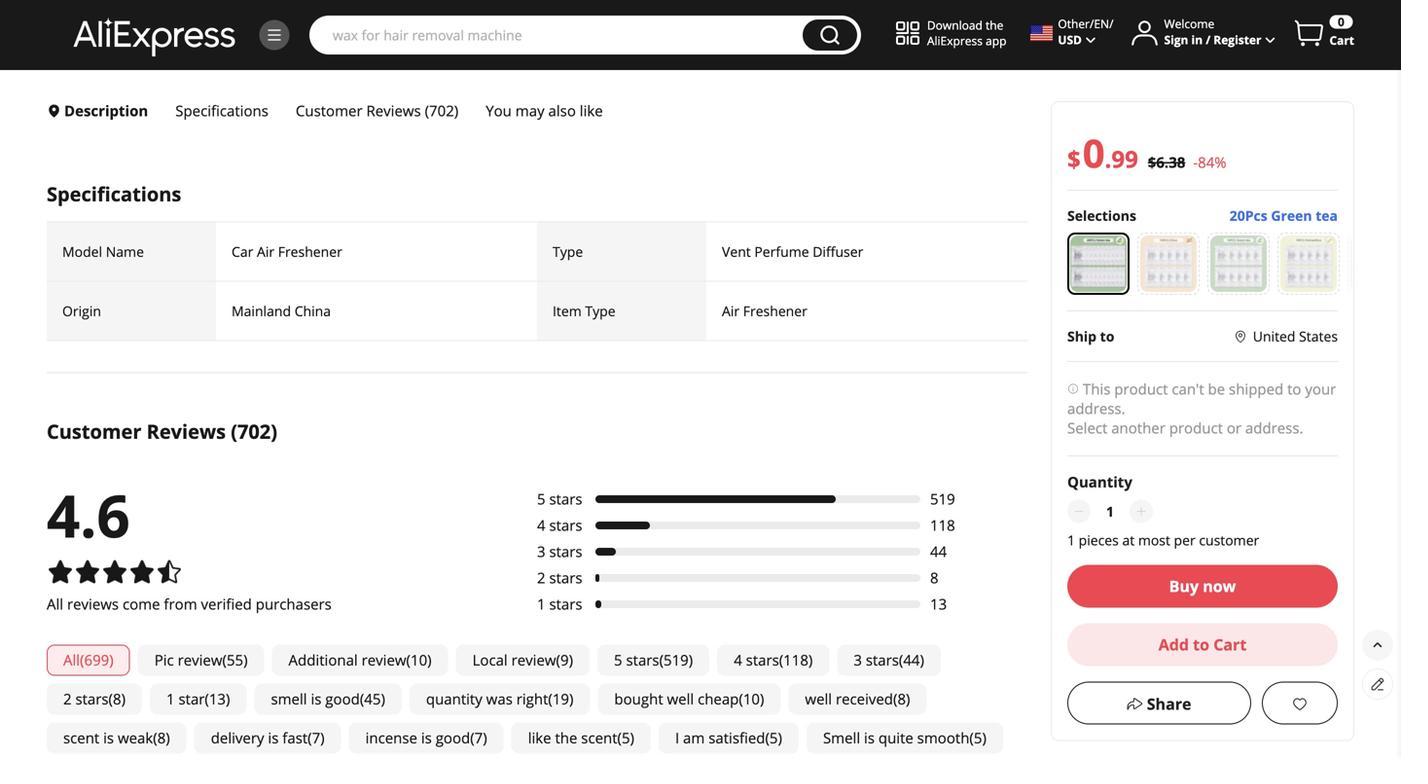 Task type: vqa. For each thing, say whether or not it's contained in the screenshot.


Task type: describe. For each thing, give the bounding box(es) containing it.
vent
[[722, 242, 751, 261]]

to inside 'this product can't be shipped to your address. select another product or address.'
[[1287, 379, 1301, 399]]

mainland china
[[232, 302, 331, 320]]

4 for 4 stars ( 118 )
[[734, 650, 742, 670]]

additional review ( 10 )
[[289, 650, 432, 670]]

pic review ( 55 )
[[154, 650, 248, 670]]

2 for 2 stars
[[537, 568, 545, 588]]

be
[[1208, 379, 1225, 399]]

1 horizontal spatial cart
[[1330, 32, 1355, 48]]

0 horizontal spatial customer
[[47, 418, 142, 445]]

you may also like link
[[472, 92, 620, 129]]

quantity was right ( 19 )
[[426, 689, 574, 709]]

/ for en
[[1109, 15, 1114, 32]]

stars for 3 stars ( 44 )
[[866, 650, 899, 670]]

can't
[[1172, 379, 1204, 399]]

sign in / register
[[1164, 32, 1262, 48]]

received
[[836, 689, 893, 709]]

0 inside 0 cart
[[1338, 14, 1345, 30]]

1 vertical spatial customer reviews (702)
[[47, 418, 277, 445]]

45
[[364, 689, 381, 709]]

0 horizontal spatial product
[[1114, 379, 1168, 399]]

item
[[553, 302, 582, 320]]

usd
[[1058, 32, 1082, 48]]

item type
[[553, 302, 616, 320]]

selections
[[1067, 206, 1136, 225]]

customer
[[1199, 531, 1259, 549]]

per
[[1174, 531, 1196, 549]]

0 vertical spatial freshener
[[278, 242, 342, 261]]

1 well from the left
[[667, 689, 694, 709]]

stars for 5 stars ( 519 )
[[626, 650, 659, 670]]

sign
[[1164, 32, 1189, 48]]

add to cart button
[[1067, 623, 1338, 666]]

mainland
[[232, 302, 291, 320]]

5 stars
[[537, 489, 582, 509]]

car
[[232, 242, 253, 261]]

0 horizontal spatial 13
[[209, 689, 226, 709]]

smell
[[271, 689, 307, 709]]

other/
[[1058, 15, 1094, 32]]

additional
[[289, 650, 358, 670]]

1 vertical spatial specifications
[[47, 181, 181, 207]]

come
[[123, 594, 160, 614]]

1sqid_b image
[[266, 26, 283, 44]]

am
[[683, 728, 705, 748]]

0 cart
[[1330, 14, 1355, 48]]

2 stars
[[537, 568, 582, 588]]

states
[[1299, 327, 1338, 345]]

0 vertical spatial air
[[257, 242, 274, 261]]

quantity
[[426, 689, 482, 709]]

2 well from the left
[[805, 689, 832, 709]]

1 stars
[[537, 594, 582, 614]]

9 for review
[[560, 650, 569, 670]]

3 stars
[[537, 542, 582, 562]]

this product can't be shipped to your address. select another product or address.
[[1067, 379, 1336, 438]]

like the scent ( 5 )
[[528, 728, 634, 748]]

satisfied
[[709, 728, 765, 748]]

the for aliexpress
[[986, 17, 1004, 33]]

/ for in
[[1206, 32, 1211, 48]]

5 stars ( 519 )
[[614, 650, 693, 670]]

$
[[1067, 143, 1081, 175]]

2 scent from the left
[[581, 728, 617, 748]]

55
[[227, 650, 243, 670]]

the for scent
[[555, 728, 577, 748]]

cheap
[[698, 689, 739, 709]]

diffuser
[[813, 242, 863, 261]]

local review ( 9 )
[[473, 650, 573, 670]]

good for incense is good
[[436, 728, 470, 748]]

20pcs green tea
[[1230, 206, 1338, 225]]

reviews inside customer reviews (702) link
[[366, 101, 421, 121]]

download the aliexpress app
[[927, 17, 1007, 48]]

another
[[1111, 418, 1166, 438]]

7 for incense is good
[[475, 728, 483, 748]]

incense
[[366, 728, 417, 748]]

welcome
[[1164, 15, 1215, 32]]

-
[[1193, 152, 1198, 172]]

0 vertical spatial 13
[[930, 594, 947, 614]]

you
[[486, 101, 512, 121]]

1 horizontal spatial product
[[1169, 418, 1223, 438]]

.
[[1105, 143, 1112, 175]]

smell
[[823, 728, 860, 748]]

review for pic review
[[178, 650, 222, 670]]

84%
[[1198, 152, 1227, 172]]

most
[[1138, 531, 1171, 549]]

9 for 0
[[1112, 143, 1125, 175]]

20pcs
[[1230, 206, 1268, 225]]

0 vertical spatial specifications
[[175, 101, 268, 121]]

description
[[64, 101, 148, 121]]

incense is good ( 7 )
[[366, 728, 487, 748]]

pieces
[[1079, 531, 1119, 549]]

local
[[473, 650, 508, 670]]

delivery is fast ( 7 )
[[211, 728, 325, 748]]

en
[[1094, 15, 1109, 32]]

customer reviews (702) inside customer reviews (702) link
[[296, 101, 459, 121]]

smell is quite smooth ( 5 )
[[823, 728, 987, 748]]

wax for hair removal machine text field
[[323, 25, 793, 45]]

now
[[1203, 576, 1236, 596]]

is for smell
[[311, 689, 322, 709]]

3 for 3 stars
[[537, 542, 545, 562]]

delivery
[[211, 728, 264, 748]]

green
[[1271, 206, 1312, 225]]

was
[[486, 689, 513, 709]]

cart inside add to cart button
[[1214, 634, 1247, 655]]

specifications link
[[162, 92, 282, 129]]

customer reviews (702) link
[[282, 92, 472, 129]]

to for add to cart
[[1193, 634, 1210, 655]]

good for smell is good
[[325, 689, 360, 709]]

your
[[1305, 379, 1336, 399]]

other/ en /
[[1058, 15, 1114, 32]]

share
[[1147, 693, 1191, 714]]

1 vertical spatial 44
[[903, 650, 920, 670]]

weak
[[118, 728, 153, 748]]

quite
[[879, 728, 913, 748]]

stars for 1 stars
[[549, 594, 582, 614]]

pic
[[154, 650, 174, 670]]

origin
[[62, 302, 101, 320]]



Task type: locate. For each thing, give the bounding box(es) containing it.
like right also
[[580, 101, 603, 121]]

the down 19
[[555, 728, 577, 748]]

1 horizontal spatial 44
[[930, 542, 947, 562]]

1 horizontal spatial reviews
[[366, 101, 421, 121]]

quantity
[[1067, 472, 1133, 492]]

1 for 1 stars
[[537, 594, 545, 614]]

also
[[548, 101, 576, 121]]

13
[[930, 594, 947, 614], [209, 689, 226, 709]]

review for additional review
[[362, 650, 406, 670]]

to right ship
[[1100, 327, 1115, 345]]

1 horizontal spatial good
[[436, 728, 470, 748]]

5 right satisfied
[[770, 728, 778, 748]]

you may also like
[[486, 101, 607, 121]]

is
[[311, 689, 322, 709], [103, 728, 114, 748], [268, 728, 279, 748], [421, 728, 432, 748], [864, 728, 875, 748]]

0 horizontal spatial 3
[[537, 542, 545, 562]]

aliexpress
[[927, 32, 983, 48]]

i
[[675, 728, 679, 748]]

1 horizontal spatial customer
[[296, 101, 363, 121]]

0 vertical spatial 4
[[537, 515, 545, 535]]

purchasers
[[256, 594, 332, 614]]

1 vertical spatial product
[[1169, 418, 1223, 438]]

smell is good ( 45 )
[[271, 689, 385, 709]]

0 vertical spatial (702)
[[425, 101, 459, 121]]

0 vertical spatial reviews
[[366, 101, 421, 121]]

model
[[62, 242, 102, 261]]

is left "quite"
[[864, 728, 875, 748]]

7 down quantity was right ( 19 )
[[475, 728, 483, 748]]

1 horizontal spatial to
[[1193, 634, 1210, 655]]

$ 0 . 9 9 $6.38 -84%
[[1067, 126, 1227, 179]]

scent is weak ( 8 )
[[63, 728, 170, 748]]

product left or
[[1169, 418, 1223, 438]]

(702)
[[425, 101, 459, 121], [231, 418, 277, 445]]

1 horizontal spatial (702)
[[425, 101, 459, 121]]

2 for 2 stars ( 8 )
[[63, 689, 72, 709]]

5 right the smooth
[[974, 728, 982, 748]]

3 up well received ( 8 )
[[854, 650, 862, 670]]

1 vertical spatial 3
[[854, 650, 862, 670]]

2 horizontal spatial to
[[1287, 379, 1301, 399]]

all left 699
[[63, 650, 80, 670]]

type up the item
[[553, 242, 583, 261]]

ship to
[[1067, 327, 1115, 345]]

register
[[1214, 32, 1262, 48]]

all left reviews
[[47, 594, 63, 614]]

1 vertical spatial all
[[63, 650, 80, 670]]

2 horizontal spatial 1
[[1067, 531, 1075, 549]]

smooth
[[917, 728, 970, 748]]

44
[[930, 542, 947, 562], [903, 650, 920, 670]]

all for all reviews come from verified purchasers
[[47, 594, 63, 614]]

is for smell
[[864, 728, 875, 748]]

1 horizontal spatial /
[[1206, 32, 1211, 48]]

is for scent
[[103, 728, 114, 748]]

good down quantity
[[436, 728, 470, 748]]

0 vertical spatial customer
[[296, 101, 363, 121]]

product up another
[[1114, 379, 1168, 399]]

review
[[178, 650, 222, 670], [362, 650, 406, 670], [511, 650, 556, 670]]

4 up cheap
[[734, 650, 742, 670]]

1 vertical spatial 0
[[1083, 126, 1105, 179]]

specifications down "1sqid_b" image
[[175, 101, 268, 121]]

0 horizontal spatial type
[[553, 242, 583, 261]]

1 vertical spatial the
[[555, 728, 577, 748]]

1 vertical spatial type
[[585, 302, 616, 320]]

10 up quantity
[[411, 650, 427, 670]]

good left 45
[[325, 689, 360, 709]]

in
[[1192, 32, 1203, 48]]

well
[[667, 689, 694, 709], [805, 689, 832, 709]]

at
[[1122, 531, 1135, 549]]

well up smell
[[805, 689, 832, 709]]

reviews
[[366, 101, 421, 121], [147, 418, 226, 445]]

scent down bought
[[581, 728, 617, 748]]

freshener up china
[[278, 242, 342, 261]]

4 stars
[[537, 515, 582, 535]]

1 review from the left
[[178, 650, 222, 670]]

7 for delivery is fast
[[312, 728, 320, 748]]

download
[[927, 17, 983, 33]]

1 horizontal spatial the
[[986, 17, 1004, 33]]

0 vertical spatial type
[[553, 242, 583, 261]]

9 right the $
[[1112, 143, 1125, 175]]

stars down "all ( 699 )"
[[75, 689, 109, 709]]

0 horizontal spatial /
[[1109, 15, 1114, 32]]

stars up satisfied
[[746, 650, 779, 670]]

i am satisfied ( 5 )
[[675, 728, 782, 748]]

type right the item
[[585, 302, 616, 320]]

0 horizontal spatial to
[[1100, 327, 1115, 345]]

verified
[[201, 594, 252, 614]]

to for ship to
[[1100, 327, 1115, 345]]

7 right fast
[[312, 728, 320, 748]]

0 vertical spatial customer reviews (702)
[[296, 101, 459, 121]]

bought
[[614, 689, 663, 709]]

10 right cheap
[[743, 689, 760, 709]]

9 right .
[[1125, 143, 1138, 175]]

select
[[1067, 418, 1108, 438]]

0 vertical spatial cart
[[1330, 32, 1355, 48]]

address. right or
[[1245, 418, 1303, 438]]

ship
[[1067, 327, 1097, 345]]

buy now button
[[1067, 565, 1338, 608]]

1 horizontal spatial 3
[[854, 650, 862, 670]]

)
[[109, 650, 114, 670], [243, 650, 248, 670], [427, 650, 432, 670], [569, 650, 573, 670], [689, 650, 693, 670], [809, 650, 813, 670], [920, 650, 924, 670], [121, 689, 126, 709], [226, 689, 230, 709], [381, 689, 385, 709], [569, 689, 574, 709], [760, 689, 764, 709], [906, 689, 910, 709], [166, 728, 170, 748], [320, 728, 325, 748], [483, 728, 487, 748], [630, 728, 634, 748], [778, 728, 782, 748], [982, 728, 987, 748]]

freshener down perfume
[[743, 302, 807, 320]]

0 vertical spatial 10
[[411, 650, 427, 670]]

0 vertical spatial 118
[[930, 515, 955, 535]]

scent down '2 stars ( 8 )'
[[63, 728, 99, 748]]

1 horizontal spatial 4
[[734, 650, 742, 670]]

review for local review
[[511, 650, 556, 670]]

all
[[47, 594, 63, 614], [63, 650, 80, 670]]

3 for 3 stars ( 44 )
[[854, 650, 862, 670]]

0 horizontal spatial review
[[178, 650, 222, 670]]

1 left star
[[166, 689, 175, 709]]

stars
[[549, 489, 582, 509], [549, 515, 582, 535], [549, 542, 582, 562], [549, 568, 582, 588], [549, 594, 582, 614], [626, 650, 659, 670], [746, 650, 779, 670], [866, 650, 899, 670], [75, 689, 109, 709]]

1 vertical spatial like
[[528, 728, 551, 748]]

to inside button
[[1193, 634, 1210, 655]]

stars up "4 stars" at the bottom left
[[549, 489, 582, 509]]

0 vertical spatial 44
[[930, 542, 947, 562]]

air down vent
[[722, 302, 740, 320]]

air
[[257, 242, 274, 261], [722, 302, 740, 320]]

10
[[411, 650, 427, 670], [743, 689, 760, 709]]

2 stars ( 8 )
[[63, 689, 126, 709]]

5 up bought
[[614, 650, 622, 670]]

the
[[986, 17, 1004, 33], [555, 728, 577, 748]]

0 horizontal spatial 7
[[312, 728, 320, 748]]

4
[[537, 515, 545, 535], [734, 650, 742, 670]]

3 down "4 stars" at the bottom left
[[537, 542, 545, 562]]

0 vertical spatial 3
[[537, 542, 545, 562]]

is right smell
[[311, 689, 322, 709]]

4 down 5 stars
[[537, 515, 545, 535]]

0 horizontal spatial 4
[[537, 515, 545, 535]]

1 vertical spatial 519
[[664, 650, 689, 670]]

2 horizontal spatial review
[[511, 650, 556, 670]]

reviews
[[67, 594, 119, 614]]

is for delivery
[[268, 728, 279, 748]]

review up right
[[511, 650, 556, 670]]

type
[[553, 242, 583, 261], [585, 302, 616, 320]]

0 horizontal spatial like
[[528, 728, 551, 748]]

5 up "4 stars" at the bottom left
[[537, 489, 545, 509]]

1 horizontal spatial like
[[580, 101, 603, 121]]

None text field
[[1095, 500, 1126, 523]]

/ right other/
[[1109, 15, 1114, 32]]

is left fast
[[268, 728, 279, 748]]

0 horizontal spatial 10
[[411, 650, 427, 670]]

from
[[164, 594, 197, 614]]

2 up the 1 stars
[[537, 568, 545, 588]]

2 down "all ( 699 )"
[[63, 689, 72, 709]]

0 horizontal spatial well
[[667, 689, 694, 709]]

0 vertical spatial 0
[[1338, 14, 1345, 30]]

is right incense
[[421, 728, 432, 748]]

0 horizontal spatial freshener
[[278, 242, 342, 261]]

may
[[516, 101, 545, 121]]

1 left pieces
[[1067, 531, 1075, 549]]

4.6
[[47, 475, 130, 555]]

1 horizontal spatial well
[[805, 689, 832, 709]]

1 vertical spatial cart
[[1214, 634, 1247, 655]]

stars for 4 stars ( 118 )
[[746, 650, 779, 670]]

1 vertical spatial 4
[[734, 650, 742, 670]]

stars up the 1 stars
[[549, 568, 582, 588]]

1 vertical spatial 13
[[209, 689, 226, 709]]

bought well cheap ( 10 )
[[614, 689, 764, 709]]

1 horizontal spatial 0
[[1338, 14, 1345, 30]]

the inside download the aliexpress app
[[986, 17, 1004, 33]]

5 down bought
[[622, 728, 630, 748]]

2 vertical spatial 1
[[166, 689, 175, 709]]

0 horizontal spatial customer reviews (702)
[[47, 418, 277, 445]]

buy
[[1169, 576, 1199, 596]]

2
[[537, 568, 545, 588], [63, 689, 72, 709]]

2 7 from the left
[[475, 728, 483, 748]]

app
[[986, 32, 1007, 48]]

address. down 'ship to'
[[1067, 398, 1125, 418]]

stars down 5 stars
[[549, 515, 582, 535]]

0 vertical spatial to
[[1100, 327, 1115, 345]]

1 horizontal spatial address.
[[1245, 418, 1303, 438]]

1 vertical spatial air
[[722, 302, 740, 320]]

0 vertical spatial 1
[[1067, 531, 1075, 549]]

1 horizontal spatial scent
[[581, 728, 617, 748]]

0 vertical spatial 519
[[930, 489, 955, 509]]

china
[[295, 302, 331, 320]]

0 horizontal spatial good
[[325, 689, 360, 709]]

1 vertical spatial 2
[[63, 689, 72, 709]]

1 horizontal spatial 1
[[537, 594, 545, 614]]

buy now
[[1169, 576, 1236, 596]]

0 horizontal spatial 118
[[783, 650, 809, 670]]

well received ( 8 )
[[805, 689, 910, 709]]

1 scent from the left
[[63, 728, 99, 748]]

to right 'add'
[[1193, 634, 1210, 655]]

all reviews come from verified purchasers
[[47, 594, 332, 614]]

stars down "4 stars" at the bottom left
[[549, 542, 582, 562]]

None button
[[803, 19, 857, 51]]

like down right
[[528, 728, 551, 748]]

0 vertical spatial product
[[1114, 379, 1168, 399]]

699
[[84, 650, 109, 670]]

1 down '2 stars'
[[537, 594, 545, 614]]

0 horizontal spatial 519
[[664, 650, 689, 670]]

0 vertical spatial the
[[986, 17, 1004, 33]]

stars for 5 stars
[[549, 489, 582, 509]]

0 horizontal spatial 1
[[166, 689, 175, 709]]

1 vertical spatial customer
[[47, 418, 142, 445]]

air right car
[[257, 242, 274, 261]]

1 pieces at most per customer
[[1067, 531, 1259, 549]]

is for incense
[[421, 728, 432, 748]]

1 horizontal spatial 118
[[930, 515, 955, 535]]

specifications
[[175, 101, 268, 121], [47, 181, 181, 207]]

0 vertical spatial like
[[580, 101, 603, 121]]

0 horizontal spatial the
[[555, 728, 577, 748]]

fast
[[282, 728, 308, 748]]

1 horizontal spatial 10
[[743, 689, 760, 709]]

0 horizontal spatial address.
[[1067, 398, 1125, 418]]

3 stars ( 44 )
[[854, 650, 924, 670]]

all for all ( 699 )
[[63, 650, 80, 670]]

car air freshener
[[232, 242, 342, 261]]

1 vertical spatial 1
[[537, 594, 545, 614]]

to left your
[[1287, 379, 1301, 399]]

stars for 2 stars ( 8 )
[[75, 689, 109, 709]]

3 review from the left
[[511, 650, 556, 670]]

1 horizontal spatial customer reviews (702)
[[296, 101, 459, 121]]

0 vertical spatial good
[[325, 689, 360, 709]]

1 horizontal spatial 7
[[475, 728, 483, 748]]

/
[[1109, 15, 1114, 32], [1206, 32, 1211, 48]]

vent perfume diffuser
[[722, 242, 863, 261]]

model name
[[62, 242, 144, 261]]

stars up received at bottom right
[[866, 650, 899, 670]]

united
[[1253, 327, 1296, 345]]

0 vertical spatial all
[[47, 594, 63, 614]]

1 vertical spatial reviews
[[147, 418, 226, 445]]

specifications up name
[[47, 181, 181, 207]]

0 horizontal spatial scent
[[63, 728, 99, 748]]

review left the 55
[[178, 650, 222, 670]]

name
[[106, 242, 144, 261]]

shipped
[[1229, 379, 1284, 399]]

1 horizontal spatial 13
[[930, 594, 947, 614]]

stars for 4 stars
[[549, 515, 582, 535]]

/ right in
[[1206, 32, 1211, 48]]

1 for 1 pieces at most per customer
[[1067, 531, 1075, 549]]

0 horizontal spatial cart
[[1214, 634, 1247, 655]]

1 7 from the left
[[312, 728, 320, 748]]

good
[[325, 689, 360, 709], [436, 728, 470, 748]]

0 horizontal spatial reviews
[[147, 418, 226, 445]]

well left cheap
[[667, 689, 694, 709]]

stars down '2 stars'
[[549, 594, 582, 614]]

0 vertical spatial 2
[[537, 568, 545, 588]]

1 vertical spatial freshener
[[743, 302, 807, 320]]

1 vertical spatial (702)
[[231, 418, 277, 445]]

the right 'download'
[[986, 17, 1004, 33]]

description link
[[47, 92, 162, 129]]

review up 45
[[362, 650, 406, 670]]

all ( 699 )
[[63, 650, 114, 670]]

4 for 4 stars
[[537, 515, 545, 535]]

stars for 3 stars
[[549, 542, 582, 562]]

0 horizontal spatial (702)
[[231, 418, 277, 445]]

519
[[930, 489, 955, 509], [664, 650, 689, 670]]

stars up bought
[[626, 650, 659, 670]]

1 vertical spatial 118
[[783, 650, 809, 670]]

9 up 19
[[560, 650, 569, 670]]

0 horizontal spatial 44
[[903, 650, 920, 670]]

2 review from the left
[[362, 650, 406, 670]]

is left weak
[[103, 728, 114, 748]]

or
[[1227, 418, 1242, 438]]

stars for 2 stars
[[549, 568, 582, 588]]

cart
[[1330, 32, 1355, 48], [1214, 634, 1247, 655]]

2 vertical spatial to
[[1193, 634, 1210, 655]]



